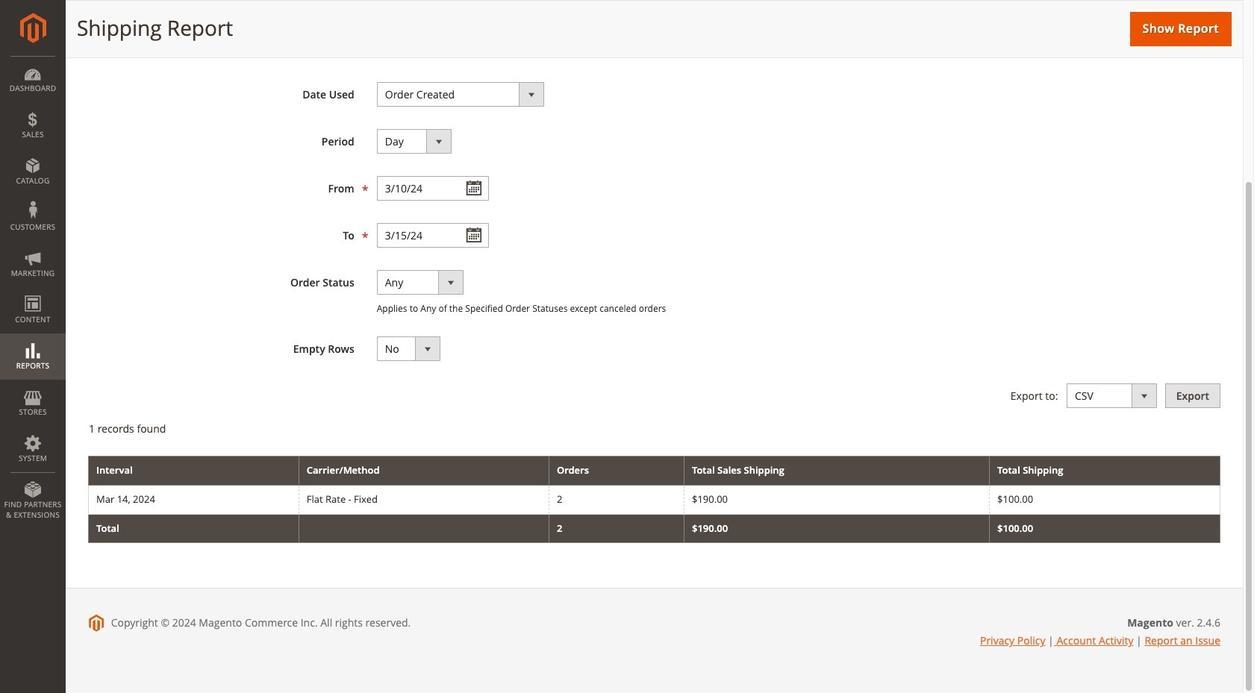 Task type: locate. For each thing, give the bounding box(es) containing it.
menu bar
[[0, 56, 66, 528]]

magento admin panel image
[[20, 13, 46, 43]]

None text field
[[377, 176, 489, 201], [377, 223, 489, 248], [377, 176, 489, 201], [377, 223, 489, 248]]



